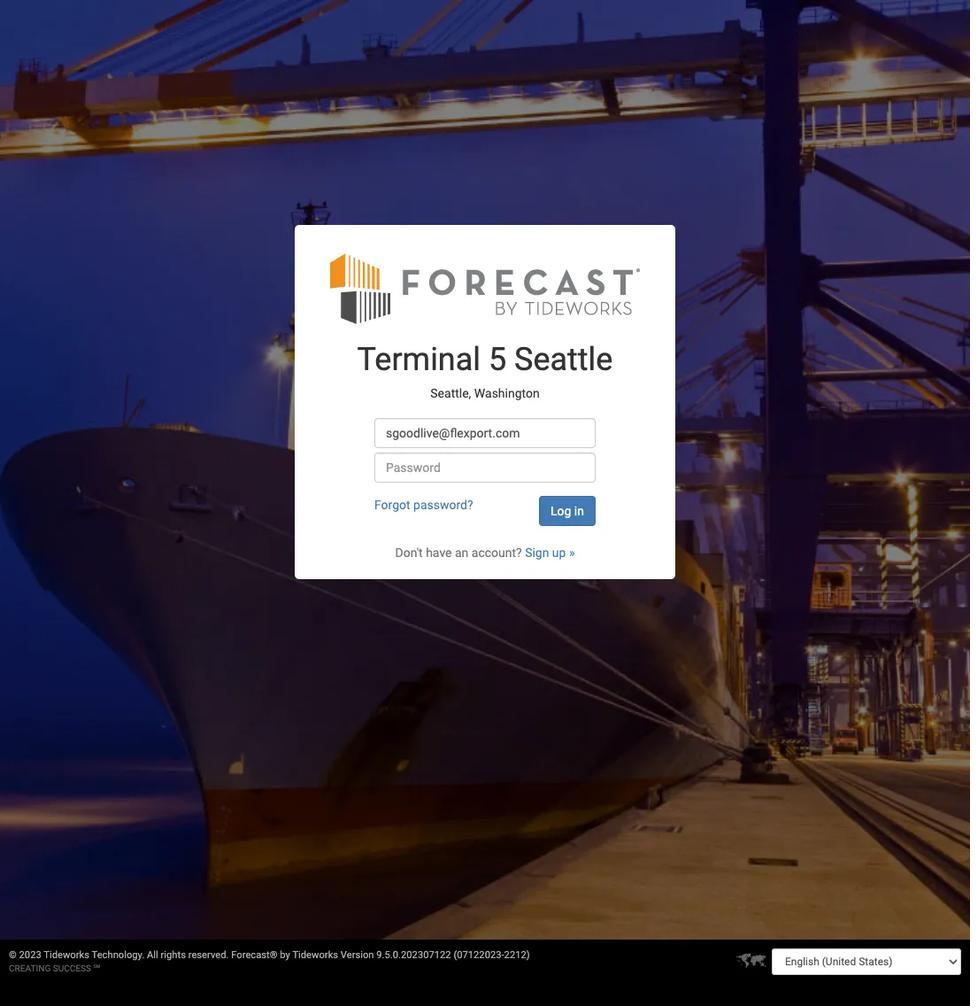 Task type: vqa. For each thing, say whether or not it's contained in the screenshot.
clear button
no



Task type: describe. For each thing, give the bounding box(es) containing it.
success
[[53, 964, 91, 973]]

up
[[553, 546, 566, 560]]

2212)
[[504, 949, 530, 961]]

5
[[489, 341, 507, 379]]

password?
[[414, 498, 473, 512]]

9.5.0.202307122
[[377, 949, 451, 961]]

(07122023-
[[454, 949, 504, 961]]

seattle
[[515, 341, 613, 379]]

account?
[[472, 546, 522, 560]]

forgot
[[375, 498, 411, 512]]

log in button
[[539, 496, 596, 526]]

rights
[[161, 949, 186, 961]]

2023
[[19, 949, 41, 961]]

technology.
[[92, 949, 145, 961]]

an
[[455, 546, 469, 560]]

by
[[280, 949, 290, 961]]

terminal
[[357, 341, 481, 379]]

in
[[575, 504, 584, 518]]

have
[[426, 546, 452, 560]]

Email or username text field
[[375, 418, 596, 448]]

washington
[[475, 386, 540, 400]]

forecast®
[[231, 949, 278, 961]]



Task type: locate. For each thing, give the bounding box(es) containing it.
creating
[[9, 964, 51, 973]]

»
[[569, 546, 575, 560]]

version
[[341, 949, 374, 961]]

sign
[[525, 546, 549, 560]]

terminal 5 seattle seattle, washington
[[357, 341, 613, 400]]

tideworks up success
[[44, 949, 89, 961]]

don't have an account? sign up »
[[395, 546, 575, 560]]

Password password field
[[375, 453, 596, 483]]

all
[[147, 949, 158, 961]]

0 horizontal spatial tideworks
[[44, 949, 89, 961]]

log
[[551, 504, 572, 518]]

©
[[9, 949, 17, 961]]

tideworks right the "by"
[[293, 949, 338, 961]]

© 2023 tideworks technology. all rights reserved. forecast® by tideworks version 9.5.0.202307122 (07122023-2212) creating success ℠
[[9, 949, 530, 973]]

don't
[[395, 546, 423, 560]]

℠
[[93, 964, 100, 973]]

sign up » link
[[525, 546, 575, 560]]

seattle,
[[431, 386, 471, 400]]

reserved.
[[188, 949, 229, 961]]

forgot password? log in
[[375, 498, 584, 518]]

forecast® by tideworks image
[[330, 252, 640, 325]]

2 tideworks from the left
[[293, 949, 338, 961]]

1 tideworks from the left
[[44, 949, 89, 961]]

forgot password? link
[[375, 498, 473, 512]]

1 horizontal spatial tideworks
[[293, 949, 338, 961]]

tideworks
[[44, 949, 89, 961], [293, 949, 338, 961]]



